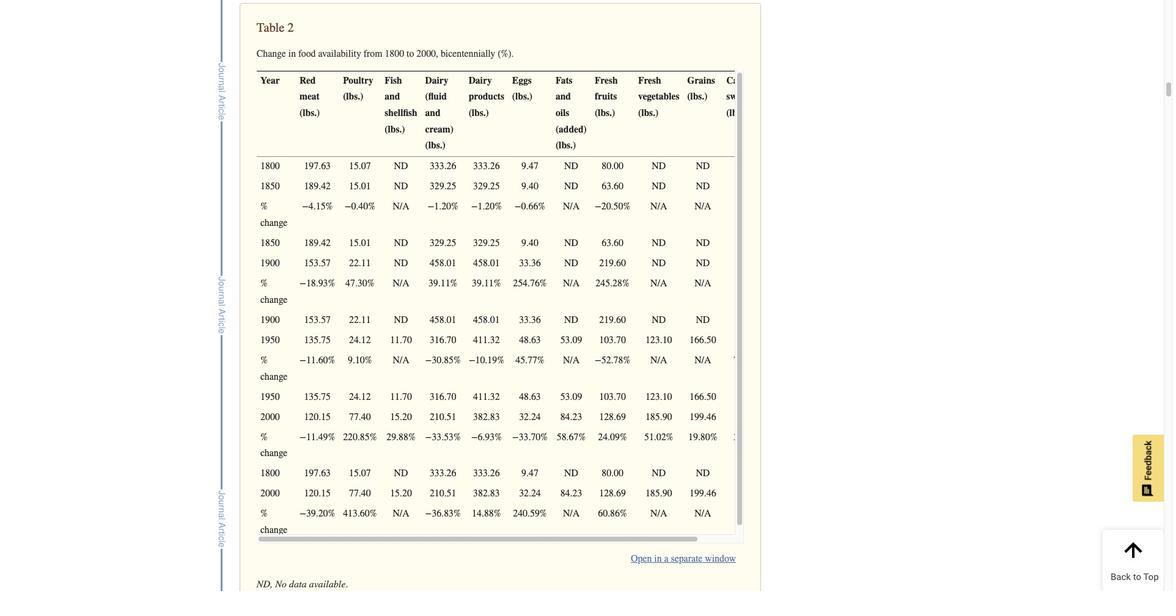Task type: describe. For each thing, give the bounding box(es) containing it.
1 33.36 from the top
[[519, 257, 541, 271]]

caloric
[[726, 74, 756, 88]]

1 382.83 from the top
[[473, 411, 500, 425]]

(lbs.) inside caloric sweeteners (lbs.)
[[726, 106, 747, 120]]

1 15.07 from the top
[[349, 160, 371, 174]]

fruits
[[595, 90, 617, 104]]

1 123.10 from the top
[[646, 334, 672, 348]]

top
[[1143, 572, 1159, 583]]

1 77.40 from the top
[[349, 411, 371, 425]]

data
[[289, 578, 307, 591]]

2 382.83 from the top
[[473, 487, 500, 502]]

−4.15%
[[302, 200, 333, 214]]

from
[[364, 47, 382, 61]]

2 vertical spatial 1800
[[260, 467, 280, 481]]

nd, no data available
[[257, 578, 346, 591]]

70.00%
[[734, 354, 763, 368]]

1 −1.20% from the left
[[428, 200, 458, 214]]

fresh for fresh vegetables (lbs.)
[[638, 74, 661, 88]]

2 411.32 from the top
[[473, 390, 500, 404]]

fats and oils (added) (lbs.)
[[556, 74, 587, 153]]

open in a separate window link
[[631, 553, 736, 567]]

(added)
[[556, 123, 587, 137]]

red meat (lbs.)
[[300, 74, 320, 120]]

change for −11.49%
[[260, 447, 288, 461]]

dairy for dairy (fluid and cream) (lbs.)
[[425, 74, 448, 88]]

(lbs.) inside grains (lbs.)
[[687, 90, 708, 104]]

(lbs.) down meat
[[300, 106, 320, 120]]

2 120.15 from the top
[[304, 487, 331, 502]]

% change for −11.49%
[[260, 431, 288, 461]]

poultry
[[343, 74, 373, 88]]

2 219.60 from the top
[[599, 314, 626, 328]]

change in food availability from 1800 to 2000, bicentennially (%).
[[257, 47, 514, 61]]

no
[[275, 578, 287, 591]]

−18.93%
[[300, 277, 335, 291]]

food
[[298, 47, 316, 61]]

open in a separate window
[[631, 553, 736, 567]]

29.88%
[[387, 431, 416, 445]]

−33.53%
[[425, 431, 461, 445]]

a
[[664, 553, 669, 567]]

1 vertical spatial 1800
[[260, 160, 280, 174]]

fish
[[385, 74, 402, 88]]

34.32%
[[734, 431, 763, 445]]

−11.49%
[[300, 431, 335, 445]]

2 1950 from the top
[[260, 390, 280, 404]]

2 24.12 from the top
[[349, 390, 371, 404]]

1 11.70 from the top
[[390, 334, 412, 348]]

1 80.00 from the top
[[602, 160, 623, 174]]

−30.85%
[[425, 354, 461, 368]]

1 1950 from the top
[[260, 334, 280, 348]]

2 22.11 from the top
[[349, 314, 371, 328]]

−39.20%
[[300, 508, 335, 522]]

1 9.40 from the top
[[522, 180, 538, 194]]

1 166.50 from the top
[[690, 334, 716, 348]]

in for change
[[288, 47, 296, 61]]

1 135.75 from the top
[[304, 334, 331, 348]]

220.85%
[[343, 431, 377, 445]]

(lbs.) down eggs
[[512, 90, 532, 104]]

47.30%
[[345, 277, 374, 291]]

45.77%
[[516, 354, 545, 368]]

% for −4.15%
[[260, 200, 268, 214]]

dairy (fluid and cream) (lbs.)
[[425, 74, 454, 153]]

oils
[[556, 106, 569, 120]]

1 120.15 from the top
[[304, 411, 331, 425]]

58.67%
[[557, 431, 586, 445]]

2 185.90 from the top
[[646, 487, 672, 502]]

2 80.00 from the top
[[602, 467, 623, 481]]

window
[[705, 553, 736, 567]]

−36.83%
[[425, 508, 461, 522]]

1 84.23 from the top
[[560, 411, 582, 425]]

(lbs.) inside fats and oils (added) (lbs.)
[[556, 139, 576, 153]]

2 65.20 from the top
[[737, 314, 759, 328]]

fresh fruits (lbs.)
[[595, 74, 618, 120]]

1 189.42 from the top
[[304, 180, 331, 194]]

−6.93%
[[471, 431, 502, 445]]

available
[[309, 578, 346, 591]]

1 128.69 from the top
[[599, 411, 626, 425]]

−52.78%
[[595, 354, 630, 368]]

(lbs.) inside poultry (lbs.)
[[343, 90, 363, 104]]

(%).
[[498, 47, 514, 61]]

eggs (lbs.)
[[512, 74, 532, 104]]

1 53.09 from the top
[[560, 334, 582, 348]]

open
[[631, 553, 652, 567]]

1 63.60 from the top
[[602, 180, 623, 194]]

2 48.63 from the top
[[519, 390, 541, 404]]

% for −11.60%
[[260, 354, 268, 368]]

table
[[257, 19, 284, 38]]

14.88%
[[472, 508, 501, 522]]

1 219.60 from the top
[[599, 257, 626, 271]]

cream)
[[425, 123, 454, 137]]

−0.40%
[[345, 200, 375, 214]]

2 1900 from the top
[[260, 314, 280, 328]]

2 63.60 from the top
[[602, 237, 623, 251]]

% change for −11.60%
[[260, 354, 288, 384]]

1 110.84 from the top
[[735, 334, 761, 348]]

dairy for dairy products (lbs.)
[[469, 74, 492, 88]]

% change for −39.20%
[[260, 508, 288, 538]]

2 128.69 from the top
[[599, 487, 626, 502]]

% change for −4.15%
[[260, 200, 288, 231]]

in for open
[[654, 553, 662, 567]]

% for −39.20%
[[260, 508, 268, 522]]

meat
[[300, 90, 320, 104]]

and for shellfish
[[385, 90, 400, 104]]

−20.50%
[[595, 200, 630, 214]]

1 39.11% from the left
[[429, 277, 458, 291]]

% for −11.49%
[[260, 431, 268, 445]]

red
[[300, 74, 316, 88]]

1 15.01 from the top
[[349, 180, 371, 194]]

availability
[[318, 47, 361, 61]]

2 123.10 from the top
[[646, 390, 672, 404]]

change for −11.60%
[[260, 370, 288, 384]]

2 135.75 from the top
[[304, 390, 331, 404]]

−11.60%
[[300, 354, 335, 368]]

grains
[[687, 74, 715, 88]]

(lbs.) inside fresh vegetables (lbs.)
[[638, 106, 659, 120]]

−0.66%
[[515, 200, 545, 214]]

separate
[[671, 553, 703, 567]]

2 189.42 from the top
[[304, 237, 331, 251]]

2 210.51 from the top
[[430, 487, 456, 502]]



Task type: locate. For each thing, give the bounding box(es) containing it.
1 horizontal spatial −1.20%
[[471, 200, 502, 214]]

1 change from the top
[[260, 216, 288, 231]]

and down (fluid
[[425, 106, 441, 120]]

to left top
[[1133, 572, 1141, 583]]

% change left −11.60%
[[260, 354, 288, 384]]

185.90
[[646, 411, 672, 425], [646, 487, 672, 502]]

% change
[[260, 200, 288, 231], [260, 277, 288, 307], [260, 354, 288, 384], [260, 431, 288, 461], [260, 508, 288, 538]]

n/a
[[393, 200, 409, 214], [563, 200, 580, 214], [651, 200, 667, 214], [695, 200, 711, 214], [740, 200, 756, 214], [393, 277, 409, 291], [563, 277, 580, 291], [651, 277, 667, 291], [695, 277, 711, 291], [740, 277, 756, 291], [393, 354, 409, 368], [563, 354, 580, 368], [651, 354, 667, 368], [695, 354, 711, 368], [393, 508, 409, 522], [563, 508, 580, 522], [651, 508, 667, 522], [695, 508, 711, 522], [740, 508, 756, 522]]

fresh
[[595, 74, 618, 88], [638, 74, 661, 88]]

0 vertical spatial 382.83
[[473, 411, 500, 425]]

1 32.24 from the top
[[519, 411, 541, 425]]

to
[[407, 47, 414, 61], [1133, 572, 1141, 583]]

103.70 down −52.78%
[[599, 390, 626, 404]]

0 vertical spatial 219.60
[[599, 257, 626, 271]]

(lbs.) inside dairy (fluid and cream) (lbs.)
[[425, 139, 445, 153]]

254.76%
[[513, 277, 547, 291]]

0 vertical spatial 120.15
[[304, 411, 331, 425]]

(lbs.) down shellfish
[[385, 123, 405, 137]]

24.12 up 9.10%
[[349, 334, 371, 348]]

1 vertical spatial 77.40
[[349, 487, 371, 502]]

48.63 up 45.77%
[[519, 334, 541, 348]]

1 horizontal spatial in
[[654, 553, 662, 567]]

2 199.46 from the top
[[690, 487, 716, 502]]

% left −11.60%
[[260, 354, 268, 368]]

3 % from the top
[[260, 354, 268, 368]]

0 vertical spatial 110.84
[[735, 334, 761, 348]]

0 vertical spatial 128.69
[[599, 411, 626, 425]]

33.36 down 254.76%
[[519, 314, 541, 328]]

0 vertical spatial 103.70
[[599, 334, 626, 348]]

15.07
[[349, 160, 371, 174], [349, 467, 371, 481]]

fish and shellfish (lbs.)
[[385, 74, 417, 137]]

2 15.07 from the top
[[349, 467, 371, 481]]

1 horizontal spatial fresh
[[638, 74, 661, 88]]

0 horizontal spatial and
[[385, 90, 400, 104]]

9.47
[[522, 160, 538, 174], [522, 467, 538, 481]]

210.51 up −36.83%
[[430, 487, 456, 502]]

change for −18.93%
[[260, 293, 288, 307]]

1 vertical spatial 15.20
[[390, 487, 412, 502]]

1 vertical spatial 65.20
[[737, 314, 759, 328]]

1 vertical spatial 123.10
[[646, 390, 672, 404]]

1 vertical spatial 219.60
[[599, 314, 626, 328]]

(lbs.) down 'products'
[[469, 106, 489, 120]]

4 % from the top
[[260, 431, 268, 445]]

199.46 down 19.80%
[[690, 487, 716, 502]]

219.60
[[599, 257, 626, 271], [599, 314, 626, 328]]

219.60 down 245.28%
[[599, 314, 626, 328]]

199.46 up 19.80%
[[690, 411, 716, 425]]

% for −18.93%
[[260, 277, 268, 291]]

0 vertical spatial 166.50
[[690, 334, 716, 348]]

189.42 down −4.15%
[[304, 237, 331, 251]]

back
[[1111, 572, 1131, 583]]

1 185.90 from the top
[[646, 411, 672, 425]]

316.70 down −30.85%
[[430, 390, 456, 404]]

1 vertical spatial 316.70
[[430, 390, 456, 404]]

1 199.46 from the top
[[690, 411, 716, 425]]

and
[[385, 90, 400, 104], [556, 90, 571, 104], [425, 106, 441, 120]]

2 39.11% from the left
[[472, 277, 501, 291]]

1 1900 from the top
[[260, 257, 280, 271]]

0 vertical spatial 63.60
[[602, 180, 623, 194]]

128.69 up 24.09% at the right bottom
[[599, 411, 626, 425]]

123.10
[[646, 334, 672, 348], [646, 390, 672, 404]]

185.90 up 51.02%
[[646, 411, 672, 425]]

(fluid
[[425, 90, 447, 104]]

48.63 down 45.77%
[[519, 390, 541, 404]]

0 vertical spatial 22.11
[[349, 257, 371, 271]]

135.75 down −11.60%
[[304, 390, 331, 404]]

197.63 down −11.49%
[[304, 467, 331, 481]]

caloric sweeteners (lbs.)
[[726, 74, 770, 120]]

1 vertical spatial 63.60
[[602, 237, 623, 251]]

2 153.57 from the top
[[304, 314, 331, 328]]

products
[[469, 90, 504, 104]]

% change left −11.49%
[[260, 431, 288, 461]]

0 vertical spatial 1800
[[385, 47, 404, 61]]

2 32.24 from the top
[[519, 487, 541, 502]]

1 vertical spatial 110.84
[[735, 390, 761, 404]]

% change left −39.20%
[[260, 508, 288, 538]]

1 vertical spatial 1950
[[260, 390, 280, 404]]

fresh up fruits
[[595, 74, 618, 88]]

(lbs.) down vegetables
[[638, 106, 659, 120]]

2 9.47 from the top
[[522, 467, 538, 481]]

(lbs.) down poultry
[[343, 90, 363, 104]]

1 fresh from the left
[[595, 74, 618, 88]]

change for −39.20%
[[260, 524, 288, 538]]

0 vertical spatial 185.90
[[646, 411, 672, 425]]

153.57 down −18.93% at top left
[[304, 314, 331, 328]]

0 vertical spatial 33.36
[[519, 257, 541, 271]]

% change for −18.93%
[[260, 277, 288, 307]]

(lbs.) inside dairy products (lbs.)
[[469, 106, 489, 120]]

0 horizontal spatial to
[[407, 47, 414, 61]]

2 11.70 from the top
[[390, 390, 412, 404]]

back to top
[[1111, 572, 1159, 583]]

1 vertical spatial 24.12
[[349, 390, 371, 404]]

9.47 down −33.70%
[[522, 467, 538, 481]]

2 166.50 from the top
[[690, 390, 716, 404]]

tell us what you think! image
[[1133, 435, 1164, 503]]

−33.70%
[[512, 431, 548, 445]]

135.75 up −11.60%
[[304, 334, 331, 348]]

dairy up (fluid
[[425, 74, 448, 88]]

1 vertical spatial 1850
[[260, 237, 280, 251]]

1850
[[260, 180, 280, 194], [260, 237, 280, 251]]

5 % from the top
[[260, 508, 268, 522]]

0 vertical spatial 123.10
[[646, 334, 672, 348]]

2 % change from the top
[[260, 277, 288, 307]]

1 411.32 from the top
[[473, 334, 500, 348]]

411.32 down the −10.19%
[[473, 390, 500, 404]]

0 vertical spatial to
[[407, 47, 414, 61]]

0 vertical spatial 9.40
[[522, 180, 538, 194]]

poultry (lbs.)
[[343, 74, 373, 104]]

51.02%
[[644, 431, 673, 445]]

458.01
[[430, 257, 456, 271], [473, 257, 500, 271], [430, 314, 456, 328], [473, 314, 500, 328]]

19.80%
[[688, 431, 717, 445]]

and inside fish and shellfish (lbs.)
[[385, 90, 400, 104]]

1 48.63 from the top
[[519, 334, 541, 348]]

148.88 down 34.32%
[[735, 487, 761, 502]]

4 % change from the top
[[260, 431, 288, 461]]

1 horizontal spatial 39.11%
[[472, 277, 501, 291]]

−1.20%
[[428, 200, 458, 214], [471, 200, 502, 214]]

fresh vegetables (lbs.)
[[638, 74, 679, 120]]

2 change from the top
[[260, 293, 288, 307]]

2 fresh from the left
[[638, 74, 661, 88]]

1 103.70 from the top
[[599, 334, 626, 348]]

84.23
[[560, 411, 582, 425], [560, 487, 582, 502]]

1 vertical spatial 9.40
[[522, 237, 538, 251]]

1 horizontal spatial dairy
[[469, 74, 492, 88]]

% left −4.15%
[[260, 200, 268, 214]]

185.90 down 51.02%
[[646, 487, 672, 502]]

1 vertical spatial 199.46
[[690, 487, 716, 502]]

53.09
[[560, 334, 582, 348], [560, 390, 582, 404]]

2 84.23 from the top
[[560, 487, 582, 502]]

1 vertical spatial 15.07
[[349, 467, 371, 481]]

fresh inside fresh vegetables (lbs.)
[[638, 74, 661, 88]]

24.09%
[[598, 431, 627, 445]]

0 vertical spatial in
[[288, 47, 296, 61]]

24.12 down 9.10%
[[349, 390, 371, 404]]

77.40 up 413.60%
[[349, 487, 371, 502]]

316.70 up −30.85%
[[430, 334, 456, 348]]

in
[[288, 47, 296, 61], [654, 553, 662, 567]]

63.60 down −20.50%
[[602, 237, 623, 251]]

1 % change from the top
[[260, 200, 288, 231]]

nd,
[[257, 578, 273, 591]]

and down fish
[[385, 90, 400, 104]]

15.01 down −0.40%
[[349, 237, 371, 251]]

103.70
[[599, 334, 626, 348], [599, 390, 626, 404]]

vegetables
[[638, 90, 679, 104]]

1 vertical spatial 53.09
[[560, 390, 582, 404]]

1 dairy from the left
[[425, 74, 448, 88]]

60.86%
[[598, 508, 627, 522]]

1 vertical spatial 84.23
[[560, 487, 582, 502]]

1 vertical spatial 135.75
[[304, 390, 331, 404]]

1 vertical spatial 33.36
[[519, 314, 541, 328]]

84.23 down 58.67%
[[560, 487, 582, 502]]

15.20 down 29.88%
[[390, 487, 412, 502]]

3 change from the top
[[260, 370, 288, 384]]

%
[[260, 200, 268, 214], [260, 277, 268, 291], [260, 354, 268, 368], [260, 431, 268, 445], [260, 508, 268, 522]]

1 vertical spatial 166.50
[[690, 390, 716, 404]]

1 vertical spatial to
[[1133, 572, 1141, 583]]

dairy products (lbs.)
[[469, 74, 504, 120]]

189.42
[[304, 180, 331, 194], [304, 237, 331, 251]]

and inside fats and oils (added) (lbs.)
[[556, 90, 571, 104]]

2 15.20 from the top
[[390, 487, 412, 502]]

0 vertical spatial 1900
[[260, 257, 280, 271]]

1 vertical spatial 197.63
[[304, 467, 331, 481]]

2
[[287, 19, 294, 38]]

1 210.51 from the top
[[430, 411, 456, 425]]

change for −4.15%
[[260, 216, 288, 231]]

2 1850 from the top
[[260, 237, 280, 251]]

in left food
[[288, 47, 296, 61]]

0 vertical spatial 77.40
[[349, 411, 371, 425]]

(lbs.) down cream)
[[425, 139, 445, 153]]

1 9.47 from the top
[[522, 160, 538, 174]]

15.20 up 29.88%
[[390, 411, 412, 425]]

1 vertical spatial in
[[654, 553, 662, 567]]

dairy up 'products'
[[469, 74, 492, 88]]

1 vertical spatial 382.83
[[473, 487, 500, 502]]

eggs
[[512, 74, 532, 88]]

2 9.40 from the top
[[522, 237, 538, 251]]

in left a at right
[[654, 553, 662, 567]]

84.23 up 58.67%
[[560, 411, 582, 425]]

0 horizontal spatial dairy
[[425, 74, 448, 88]]

197.63
[[304, 160, 331, 174], [304, 467, 331, 481]]

329.25
[[430, 180, 456, 194], [473, 180, 500, 194], [430, 237, 456, 251], [473, 237, 500, 251]]

0 vertical spatial 2000
[[260, 411, 280, 425]]

(lbs.) down "sweeteners"
[[726, 106, 747, 120]]

(lbs.) down (added)
[[556, 139, 576, 153]]

and for oils
[[556, 90, 571, 104]]

2 316.70 from the top
[[430, 390, 456, 404]]

fresh for fresh fruits (lbs.)
[[595, 74, 618, 88]]

2000,
[[417, 47, 438, 61]]

240.59%
[[513, 508, 547, 522]]

1 vertical spatial 2000
[[260, 487, 280, 502]]

shellfish
[[385, 106, 417, 120]]

1 % from the top
[[260, 200, 268, 214]]

80.00
[[602, 160, 623, 174], [602, 467, 623, 481]]

(lbs.)
[[343, 90, 363, 104], [512, 90, 532, 104], [687, 90, 708, 104], [300, 106, 320, 120], [469, 106, 489, 120], [595, 106, 615, 120], [638, 106, 659, 120], [726, 106, 747, 120], [385, 123, 405, 137], [425, 139, 445, 153], [556, 139, 576, 153]]

1900
[[260, 257, 280, 271], [260, 314, 280, 328]]

−10.19%
[[469, 354, 504, 368]]

15.07 up −0.40%
[[349, 160, 371, 174]]

0 vertical spatial 199.46
[[690, 411, 716, 425]]

382.83
[[473, 411, 500, 425], [473, 487, 500, 502]]

197.63 up −4.15%
[[304, 160, 331, 174]]

0 vertical spatial 148.88
[[735, 411, 761, 425]]

382.83 up 14.88%
[[473, 487, 500, 502]]

411.32
[[473, 334, 500, 348], [473, 390, 500, 404]]

382.83 up −6.93%
[[473, 411, 500, 425]]

0 vertical spatial 65.20
[[737, 257, 759, 271]]

0 vertical spatial 1850
[[260, 180, 280, 194]]

9.40 down −0.66%
[[522, 237, 538, 251]]

% left −18.93% at top left
[[260, 277, 268, 291]]

135.75
[[304, 334, 331, 348], [304, 390, 331, 404]]

22.11 up 47.30%
[[349, 257, 371, 271]]

and inside dairy (fluid and cream) (lbs.)
[[425, 106, 441, 120]]

120.15 up −39.20%
[[304, 487, 331, 502]]

9.40 up −0.66%
[[522, 180, 538, 194]]

1 148.88 from the top
[[735, 411, 761, 425]]

(lbs.) inside the fresh fruits (lbs.)
[[595, 106, 615, 120]]

1 24.12 from the top
[[349, 334, 371, 348]]

2 15.01 from the top
[[349, 237, 371, 251]]

0 vertical spatial 411.32
[[473, 334, 500, 348]]

bicentennially
[[441, 47, 495, 61]]

2 77.40 from the top
[[349, 487, 371, 502]]

33.36 up 254.76%
[[519, 257, 541, 271]]

153.57 up −18.93% at top left
[[304, 257, 331, 271]]

110.84 up 70.00%
[[735, 334, 761, 348]]

15.01 up −0.40%
[[349, 180, 371, 194]]

1 15.20 from the top
[[390, 411, 412, 425]]

0 vertical spatial 15.07
[[349, 160, 371, 174]]

dairy inside dairy products (lbs.)
[[469, 74, 492, 88]]

1 22.11 from the top
[[349, 257, 371, 271]]

1 vertical spatial 103.70
[[599, 390, 626, 404]]

411.32 up the −10.19%
[[473, 334, 500, 348]]

to inside button
[[1133, 572, 1141, 583]]

103.70 up −52.78%
[[599, 334, 626, 348]]

0 vertical spatial 316.70
[[430, 334, 456, 348]]

0 horizontal spatial in
[[288, 47, 296, 61]]

0 vertical spatial 48.63
[[519, 334, 541, 348]]

1 2000 from the top
[[260, 411, 280, 425]]

1 vertical spatial 22.11
[[349, 314, 371, 328]]

1 vertical spatial 80.00
[[602, 467, 623, 481]]

2 2000 from the top
[[260, 487, 280, 502]]

5 % change from the top
[[260, 508, 288, 538]]

2 103.70 from the top
[[599, 390, 626, 404]]

sweeteners
[[726, 90, 770, 104]]

(lbs.) down grains
[[687, 90, 708, 104]]

1 horizontal spatial to
[[1133, 572, 1141, 583]]

77.40 up '220.85%'
[[349, 411, 371, 425]]

120.15 up −11.49%
[[304, 411, 331, 425]]

0 vertical spatial 15.20
[[390, 411, 412, 425]]

15.07 down '220.85%'
[[349, 467, 371, 481]]

dairy inside dairy (fluid and cream) (lbs.)
[[425, 74, 448, 88]]

0 vertical spatial 53.09
[[560, 334, 582, 348]]

245.28%
[[596, 277, 630, 291]]

219.60 up 245.28%
[[599, 257, 626, 271]]

1800
[[385, 47, 404, 61], [260, 160, 280, 174], [260, 467, 280, 481]]

0 vertical spatial 153.57
[[304, 257, 331, 271]]

0 vertical spatial 11.70
[[390, 334, 412, 348]]

0 vertical spatial 84.23
[[560, 411, 582, 425]]

1 316.70 from the top
[[430, 334, 456, 348]]

0 vertical spatial 9.47
[[522, 160, 538, 174]]

0 horizontal spatial −1.20%
[[428, 200, 458, 214]]

1 vertical spatial 189.42
[[304, 237, 331, 251]]

(lbs.) inside fish and shellfish (lbs.)
[[385, 123, 405, 137]]

2 197.63 from the top
[[304, 467, 331, 481]]

1 vertical spatial 148.88
[[735, 487, 761, 502]]

1 vertical spatial 153.57
[[304, 314, 331, 328]]

0 vertical spatial 189.42
[[304, 180, 331, 194]]

32.24 up −33.70%
[[519, 411, 541, 425]]

22.11 down 47.30%
[[349, 314, 371, 328]]

0 vertical spatial 15.01
[[349, 180, 371, 194]]

0 vertical spatial 32.24
[[519, 411, 541, 425]]

210.51 up −33.53%
[[430, 411, 456, 425]]

1 horizontal spatial and
[[425, 106, 441, 120]]

65.20
[[737, 257, 759, 271], [737, 314, 759, 328]]

1 vertical spatial 9.47
[[522, 467, 538, 481]]

fats
[[556, 74, 573, 88]]

2 horizontal spatial and
[[556, 90, 571, 104]]

1 vertical spatial 411.32
[[473, 390, 500, 404]]

% left −11.49%
[[260, 431, 268, 445]]

3 % change from the top
[[260, 354, 288, 384]]

9.47 up −0.66%
[[522, 160, 538, 174]]

80.00 down 24.09% at the right bottom
[[602, 467, 623, 481]]

fresh up vegetables
[[638, 74, 661, 88]]

1 153.57 from the top
[[304, 257, 331, 271]]

2 dairy from the left
[[469, 74, 492, 88]]

back to top button
[[1103, 531, 1164, 592]]

80.00 up −20.50%
[[602, 160, 623, 174]]

(lbs.) down fruits
[[595, 106, 615, 120]]

% change left −4.15%
[[260, 200, 288, 231]]

% change left −18.93% at top left
[[260, 277, 288, 307]]

1 vertical spatial 185.90
[[646, 487, 672, 502]]

1 vertical spatial 128.69
[[599, 487, 626, 502]]

2 110.84 from the top
[[735, 390, 761, 404]]

0 vertical spatial 24.12
[[349, 334, 371, 348]]

4 change from the top
[[260, 447, 288, 461]]

grains (lbs.)
[[687, 74, 715, 104]]

189.42 up −4.15%
[[304, 180, 331, 194]]

2 33.36 from the top
[[519, 314, 541, 328]]

1 vertical spatial 11.70
[[390, 390, 412, 404]]

year
[[260, 74, 280, 88]]

63.60 up −20.50%
[[602, 180, 623, 194]]

2 −1.20% from the left
[[471, 200, 502, 214]]

0 vertical spatial 197.63
[[304, 160, 331, 174]]

2 53.09 from the top
[[560, 390, 582, 404]]

148.88 up 34.32%
[[735, 411, 761, 425]]

148.88
[[735, 411, 761, 425], [735, 487, 761, 502]]

2 148.88 from the top
[[735, 487, 761, 502]]

316.70
[[430, 334, 456, 348], [430, 390, 456, 404]]

to left 2000,
[[407, 47, 414, 61]]

15.20
[[390, 411, 412, 425], [390, 487, 412, 502]]

1 65.20 from the top
[[737, 257, 759, 271]]

1 vertical spatial 15.01
[[349, 237, 371, 251]]

0 horizontal spatial fresh
[[595, 74, 618, 88]]

1 vertical spatial 48.63
[[519, 390, 541, 404]]

1 vertical spatial 1900
[[260, 314, 280, 328]]

5 change from the top
[[260, 524, 288, 538]]

1 vertical spatial 32.24
[[519, 487, 541, 502]]

1 vertical spatial 120.15
[[304, 487, 331, 502]]

and up oils
[[556, 90, 571, 104]]

24.12
[[349, 334, 371, 348], [349, 390, 371, 404]]

0 horizontal spatial 39.11%
[[429, 277, 458, 291]]

0 vertical spatial 1950
[[260, 334, 280, 348]]

% left −39.20%
[[260, 508, 268, 522]]

1 vertical spatial 210.51
[[430, 487, 456, 502]]

0 vertical spatial 210.51
[[430, 411, 456, 425]]

128.69 up 60.86%
[[599, 487, 626, 502]]

change
[[257, 47, 286, 61]]

1 1850 from the top
[[260, 180, 280, 194]]

110.84 down 70.00%
[[735, 390, 761, 404]]

1 197.63 from the top
[[304, 160, 331, 174]]

32.24 up 240.59%
[[519, 487, 541, 502]]

table 2
[[257, 19, 294, 38]]

9.10%
[[348, 354, 372, 368]]

413.60%
[[343, 508, 377, 522]]

0 vertical spatial 135.75
[[304, 334, 331, 348]]

0 vertical spatial 80.00
[[602, 160, 623, 174]]

9.40
[[522, 180, 538, 194], [522, 237, 538, 251]]



Task type: vqa. For each thing, say whether or not it's contained in the screenshot.
the top 84.23
yes



